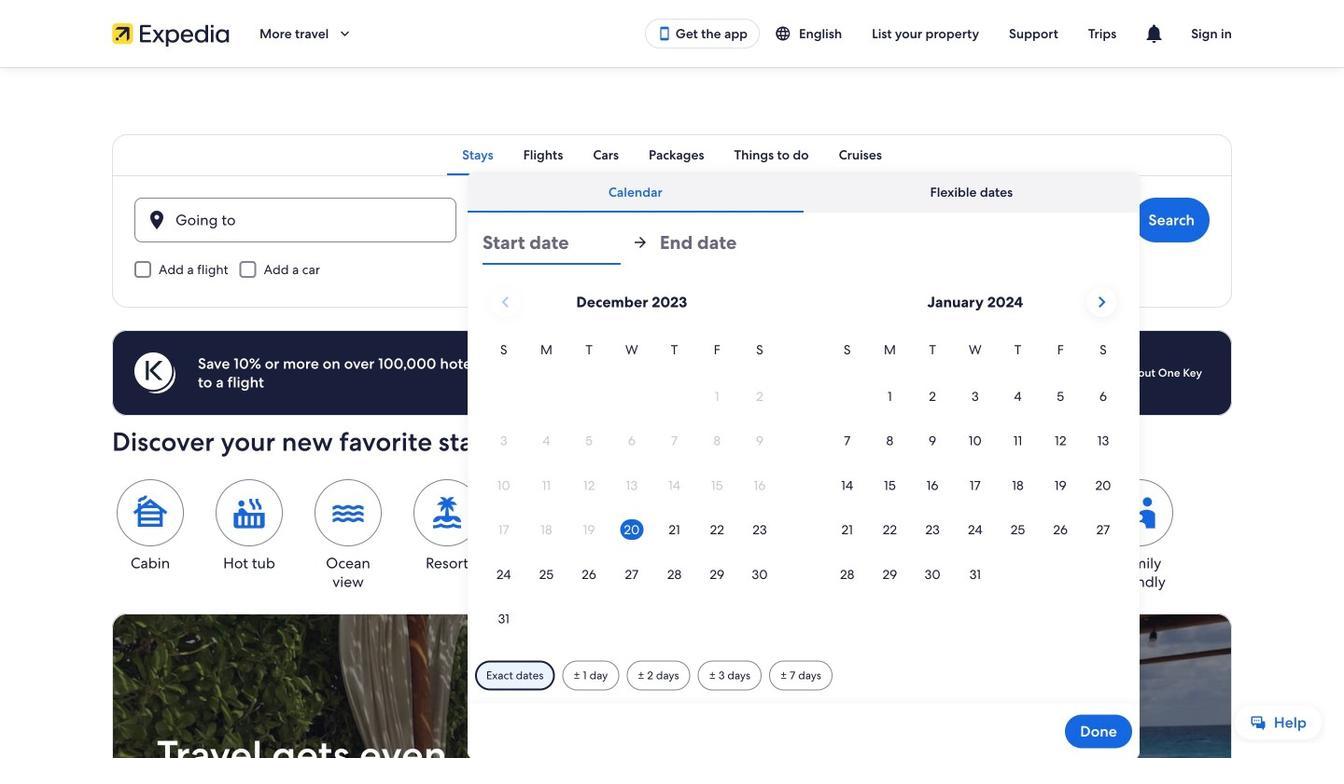 Task type: locate. For each thing, give the bounding box(es) containing it.
small image
[[775, 25, 799, 42]]

next month image
[[1090, 291, 1113, 314]]

expedia logo image
[[112, 21, 230, 47]]

directional image
[[632, 234, 649, 251]]

december 2023 element
[[482, 340, 781, 643]]

january 2024 element
[[826, 340, 1125, 598]]

tab list
[[112, 134, 1232, 175], [467, 172, 1140, 213]]

download the app button image
[[657, 26, 672, 41]]

previous month image
[[494, 291, 517, 314]]

today element
[[620, 520, 643, 541]]

application
[[482, 280, 1125, 643]]

main content
[[0, 67, 1344, 759]]



Task type: describe. For each thing, give the bounding box(es) containing it.
more travel image
[[336, 25, 353, 42]]

communication center icon image
[[1143, 22, 1165, 45]]

travel sale activities deals image
[[112, 614, 1232, 759]]



Task type: vqa. For each thing, say whether or not it's contained in the screenshot.
the rewards
no



